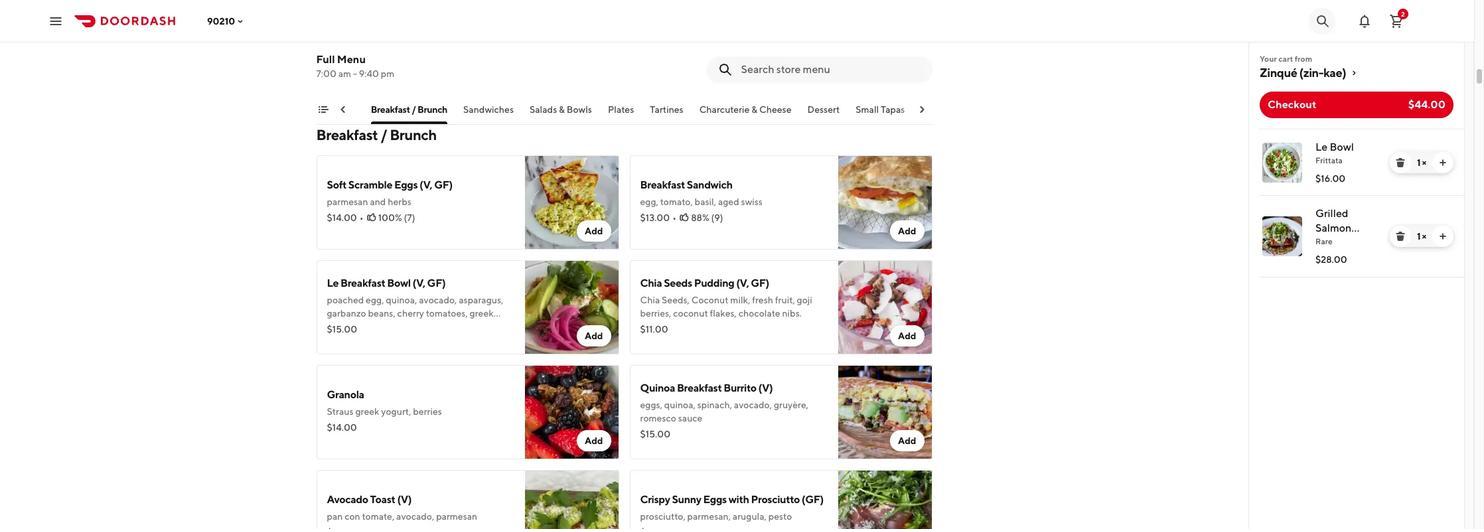 Task type: describe. For each thing, give the bounding box(es) containing it.
crispy
[[640, 493, 670, 506]]

grilled
[[1316, 207, 1348, 220]]

charcuterie & cheese button
[[699, 103, 792, 124]]

rare
[[1316, 236, 1333, 246]]

gruyère,
[[774, 400, 809, 410]]

plate
[[1316, 236, 1341, 249]]

charcuterie & cheese
[[699, 104, 792, 115]]

beans,
[[368, 308, 395, 319]]

add one to cart image for grilled salmon plate (gf)
[[1438, 231, 1448, 242]]

(v, for bowl
[[413, 277, 425, 289]]

chia seeds pudding (v, gf) image
[[838, 260, 932, 354]]

small tapas button
[[856, 103, 905, 124]]

Item Search search field
[[741, 62, 922, 77]]

breakfast sandwich image
[[838, 155, 932, 250]]

gf) for chia seeds pudding (v, gf)
[[751, 277, 769, 289]]

breakfast sandwich egg, tomato, basil, aged swiss
[[640, 179, 763, 207]]

herbs
[[388, 196, 411, 207]]

poached
[[327, 295, 364, 305]]

pear tart image
[[838, 0, 932, 88]]

breakfast inside le breakfast bowl (v, gf) poached egg, quinoa, avocado, asparagus, garbanzo beans, cherry tomatoes, greek yogurt
[[340, 277, 385, 289]]

salads & bowls button
[[530, 103, 592, 124]]

salads & bowls
[[530, 104, 592, 115]]

add for chia seeds pudding (v, gf)
[[898, 331, 916, 341]]

coconut
[[673, 308, 708, 319]]

(zin-
[[1299, 66, 1324, 80]]

granola
[[327, 388, 364, 401]]

goji
[[797, 295, 812, 305]]

2 button
[[1383, 8, 1410, 34]]

add for breakfast sandwich
[[898, 226, 916, 236]]

menu
[[337, 53, 366, 66]]

$13.00 •
[[640, 212, 676, 223]]

eggs,
[[640, 400, 662, 410]]

coconut
[[691, 295, 729, 305]]

add button for breakfast sandwich
[[890, 220, 924, 242]]

your cart from
[[1260, 54, 1312, 64]]

spinach,
[[697, 400, 732, 410]]

add one to cart image for le bowl
[[1438, 157, 1448, 168]]

1 $14.00 from the top
[[327, 212, 357, 223]]

dessert button
[[807, 103, 840, 124]]

from
[[1295, 54, 1312, 64]]

soft
[[327, 179, 347, 191]]

add for quinoa breakfast burrito (v)
[[898, 435, 916, 446]]

1 for le bowl
[[1417, 157, 1420, 168]]

open menu image
[[48, 13, 64, 29]]

1 vertical spatial /
[[380, 126, 387, 143]]

zinqué
[[1260, 66, 1297, 80]]

frittata
[[1316, 155, 1343, 165]]

2
[[1401, 10, 1405, 18]]

straus
[[327, 406, 354, 417]]

soft scramble eggs (v, gf) image
[[525, 155, 619, 250]]

1 × for grilled salmon plate (gf)
[[1417, 231, 1426, 242]]

breakfast inside quinoa breakfast burrito (v) eggs, quinoa, spinach, avocado, gruyère, romesco sauce $15.00
[[677, 382, 722, 394]]

1 for grilled salmon plate (gf)
[[1417, 231, 1420, 242]]

0 vertical spatial $15.00
[[327, 324, 357, 335]]

plates
[[608, 104, 634, 115]]

sandwich
[[687, 179, 732, 191]]

yogurt,
[[381, 406, 411, 417]]

88%
[[691, 212, 709, 223]]

(9)
[[711, 212, 723, 223]]

scramble
[[348, 179, 392, 191]]

tomate,
[[362, 511, 394, 522]]

small
[[856, 104, 879, 115]]

garbanzo
[[327, 308, 366, 319]]

7:00
[[316, 68, 336, 79]]

$44.00
[[1408, 98, 1446, 111]]

1 vertical spatial brunch
[[390, 126, 437, 143]]

add for le breakfast bowl (v, gf)
[[585, 331, 603, 341]]

add for soft scramble eggs (v, gf)
[[585, 226, 603, 236]]

cherry
[[397, 308, 424, 319]]

(7)
[[404, 212, 415, 223]]

$28.00
[[1316, 254, 1347, 265]]

$15.00 inside quinoa breakfast burrito (v) eggs, quinoa, spinach, avocado, gruyère, romesco sauce $15.00
[[640, 429, 670, 439]]

(v, for eggs
[[420, 179, 432, 191]]

(v, for pudding
[[736, 277, 749, 289]]

• for sandwich
[[673, 212, 676, 223]]

avocado toast (v) pan con tomate, avocado, parmesan
[[327, 493, 477, 522]]

granola straus greek yogurt, berries $14.00
[[327, 388, 442, 433]]

romesco
[[640, 413, 676, 423]]

breakfast inside breakfast sandwich egg, tomato, basil, aged swiss
[[640, 179, 685, 191]]

parmesan inside avocado toast (v) pan con tomate, avocado, parmesan
[[436, 511, 477, 522]]

charcuterie
[[699, 104, 750, 115]]

88% (9)
[[691, 212, 723, 223]]

add button for le breakfast bowl (v, gf)
[[577, 325, 611, 346]]

egg, inside le breakfast bowl (v, gf) poached egg, quinoa, avocado, asparagus, garbanzo beans, cherry tomatoes, greek yogurt
[[366, 295, 384, 305]]

cream.
[[655, 35, 683, 45]]

yogurt
[[327, 321, 355, 332]]

kae)
[[1324, 66, 1346, 80]]

avocado, inside quinoa breakfast burrito (v) eggs, quinoa, spinach, avocado, gruyère, romesco sauce $15.00
[[734, 400, 772, 410]]

fresh
[[752, 295, 773, 305]]

con
[[345, 511, 360, 522]]

bowl inside le breakfast bowl (v, gf) poached egg, quinoa, avocado, asparagus, garbanzo beans, cherry tomatoes, greek yogurt
[[387, 277, 411, 289]]

salads
[[530, 104, 557, 115]]

aged
[[718, 196, 739, 207]]

berries
[[413, 406, 442, 417]]

parmesan inside soft scramble eggs (v, gf) parmesan and herbs
[[327, 196, 368, 207]]

le breakfast bowl (v, gf) poached egg, quinoa, avocado, asparagus, garbanzo beans, cherry tomatoes, greek yogurt
[[327, 277, 503, 332]]

madeleine (v) image
[[525, 0, 619, 88]]

salmon
[[1316, 222, 1352, 234]]

arugula,
[[733, 511, 767, 522]]

avocado, inside avocado toast (v) pan con tomate, avocado, parmesan
[[396, 511, 434, 522]]

egg, inside breakfast sandwich egg, tomato, basil, aged swiss
[[640, 196, 658, 207]]

dessert
[[807, 104, 840, 115]]

1 chia from the top
[[640, 277, 662, 289]]

2 items, open order cart image
[[1389, 13, 1404, 29]]

le for le bowl
[[1316, 141, 1328, 153]]



Task type: locate. For each thing, give the bounding box(es) containing it.
2 & from the left
[[752, 104, 757, 115]]

1 × for le bowl
[[1417, 157, 1426, 168]]

100% (7)
[[378, 212, 415, 223]]

ice cream.
[[640, 35, 683, 45]]

0 vertical spatial breakfast / brunch
[[371, 104, 447, 115]]

eggs up herbs
[[394, 179, 418, 191]]

list containing le bowl
[[1249, 129, 1464, 277]]

1 vertical spatial avocado,
[[734, 400, 772, 410]]

greek right straus
[[355, 406, 379, 417]]

chocolate
[[739, 308, 780, 319]]

eggs up parmesan,
[[703, 493, 727, 506]]

(v) inside avocado toast (v) pan con tomate, avocado, parmesan
[[397, 493, 412, 506]]

flakes,
[[710, 308, 737, 319]]

• for scramble
[[360, 212, 364, 223]]

(v) inside quinoa breakfast burrito (v) eggs, quinoa, spinach, avocado, gruyère, romesco sauce $15.00
[[758, 382, 773, 394]]

add for granola
[[585, 435, 603, 446]]

1 vertical spatial egg,
[[366, 295, 384, 305]]

2 $14.00 from the top
[[327, 422, 357, 433]]

scroll menu navigation left image
[[338, 104, 348, 115]]

quinoa
[[640, 382, 675, 394]]

& for salads
[[559, 104, 565, 115]]

$14.00 down straus
[[327, 422, 357, 433]]

checkout
[[1268, 98, 1317, 111]]

remove item from cart image for grilled salmon plate (gf)
[[1395, 231, 1406, 242]]

1 horizontal spatial (gf)
[[1343, 236, 1365, 249]]

quinoa,
[[386, 295, 417, 305], [664, 400, 696, 410]]

1 1 × from the top
[[1417, 157, 1426, 168]]

0 vertical spatial 1 ×
[[1417, 157, 1426, 168]]

1 vertical spatial bowl
[[387, 277, 411, 289]]

1 1 from the top
[[1417, 157, 1420, 168]]

× for le bowl
[[1422, 157, 1426, 168]]

quinoa, up cherry
[[386, 295, 417, 305]]

0 horizontal spatial parmesan
[[327, 196, 368, 207]]

scroll menu navigation right image
[[916, 104, 927, 115]]

0 horizontal spatial eggs
[[394, 179, 418, 191]]

chia up berries,
[[640, 295, 660, 305]]

asparagus,
[[459, 295, 503, 305]]

your
[[1260, 54, 1277, 64]]

& inside "button"
[[752, 104, 757, 115]]

zinqué (zin-kae)
[[1260, 66, 1346, 80]]

1
[[1417, 157, 1420, 168], [1417, 231, 1420, 242]]

1 horizontal spatial greek
[[470, 308, 494, 319]]

bowl up cherry
[[387, 277, 411, 289]]

avocado toast (v) image
[[525, 470, 619, 529]]

add button for chia seeds pudding (v, gf)
[[890, 325, 924, 346]]

sandwiches button
[[463, 103, 514, 124]]

$14.00 down 'soft'
[[327, 212, 357, 223]]

×
[[1422, 157, 1426, 168], [1422, 231, 1426, 242]]

0 vertical spatial (gf)
[[1343, 236, 1365, 249]]

burrito
[[724, 382, 756, 394]]

le inside le bowl frittata
[[1316, 141, 1328, 153]]

1 vertical spatial ×
[[1422, 231, 1426, 242]]

1 vertical spatial (v)
[[397, 493, 412, 506]]

•
[[360, 212, 364, 223], [673, 212, 676, 223]]

am
[[338, 68, 351, 79]]

(v)
[[758, 382, 773, 394], [397, 493, 412, 506]]

grilled salmon plate (gf)
[[1316, 207, 1365, 249]]

avocado, right tomate, on the bottom left of the page
[[396, 511, 434, 522]]

le up frittata at top right
[[1316, 141, 1328, 153]]

(v) right 'toast'
[[397, 493, 412, 506]]

tapas
[[881, 104, 905, 115]]

1 vertical spatial $14.00
[[327, 422, 357, 433]]

2 add one to cart image from the top
[[1438, 231, 1448, 242]]

0 vertical spatial brunch
[[418, 104, 447, 115]]

2 vertical spatial avocado,
[[396, 511, 434, 522]]

remove item from cart image
[[1395, 157, 1406, 168], [1395, 231, 1406, 242]]

$4.00
[[327, 44, 353, 54]]

0 horizontal spatial egg,
[[366, 295, 384, 305]]

2 × from the top
[[1422, 231, 1426, 242]]

eggs
[[394, 179, 418, 191], [703, 493, 727, 506]]

greek inside granola straus greek yogurt, berries $14.00
[[355, 406, 379, 417]]

parmesan,
[[687, 511, 731, 522]]

1 vertical spatial eggs
[[703, 493, 727, 506]]

pan
[[327, 511, 343, 522]]

& inside button
[[559, 104, 565, 115]]

quinoa, inside quinoa breakfast burrito (v) eggs, quinoa, spinach, avocado, gruyère, romesco sauce $15.00
[[664, 400, 696, 410]]

le for le breakfast bowl (v, gf)
[[327, 277, 339, 289]]

0 vertical spatial avocado,
[[419, 295, 457, 305]]

9:40
[[359, 68, 379, 79]]

1 horizontal spatial parmesan
[[436, 511, 477, 522]]

greek inside le breakfast bowl (v, gf) poached egg, quinoa, avocado, asparagus, garbanzo beans, cherry tomatoes, greek yogurt
[[470, 308, 494, 319]]

1 • from the left
[[360, 212, 364, 223]]

1 vertical spatial parmesan
[[436, 511, 477, 522]]

1 horizontal spatial •
[[673, 212, 676, 223]]

1 × from the top
[[1422, 157, 1426, 168]]

brunch up soft scramble eggs (v, gf) parmesan and herbs
[[390, 126, 437, 143]]

1 vertical spatial le
[[327, 277, 339, 289]]

1 horizontal spatial &
[[752, 104, 757, 115]]

1 vertical spatial $15.00
[[640, 429, 670, 439]]

0 horizontal spatial quinoa,
[[386, 295, 417, 305]]

list
[[1249, 129, 1464, 277]]

with
[[729, 493, 749, 506]]

0 vertical spatial ×
[[1422, 157, 1426, 168]]

90210 button
[[207, 16, 246, 26]]

and
[[370, 196, 386, 207]]

quinoa, inside le breakfast bowl (v, gf) poached egg, quinoa, avocado, asparagus, garbanzo beans, cherry tomatoes, greek yogurt
[[386, 295, 417, 305]]

egg, up the beans,
[[366, 295, 384, 305]]

bowls
[[567, 104, 592, 115]]

fruit,
[[775, 295, 795, 305]]

1 horizontal spatial (v)
[[758, 382, 773, 394]]

breakfast / brunch down scroll menu navigation left icon
[[316, 126, 437, 143]]

avocado, down burrito
[[734, 400, 772, 410]]

small tapas
[[856, 104, 905, 115]]

0 vertical spatial /
[[412, 104, 416, 115]]

0 horizontal spatial le
[[327, 277, 339, 289]]

prosciutto
[[751, 493, 800, 506]]

granola image
[[525, 365, 619, 459]]

& for charcuterie
[[752, 104, 757, 115]]

chia
[[640, 277, 662, 289], [640, 295, 660, 305]]

$15.00 down romesco at the bottom left
[[640, 429, 670, 439]]

0 horizontal spatial bowl
[[387, 277, 411, 289]]

1 remove item from cart image from the top
[[1395, 157, 1406, 168]]

quinoa breakfast burrito (v) eggs, quinoa, spinach, avocado, gruyère, romesco sauce $15.00
[[640, 382, 809, 439]]

le bowl image
[[1262, 143, 1302, 183]]

add
[[585, 226, 603, 236], [898, 226, 916, 236], [585, 331, 603, 341], [898, 331, 916, 341], [585, 435, 603, 446], [898, 435, 916, 446]]

prosciutto,
[[640, 511, 686, 522]]

breakfast up 'spinach,'
[[677, 382, 722, 394]]

brunch left sandwiches
[[418, 104, 447, 115]]

0 horizontal spatial $15.00
[[327, 324, 357, 335]]

× for grilled salmon plate (gf)
[[1422, 231, 1426, 242]]

show menu categories image
[[318, 104, 328, 115]]

breakfast up tomato,
[[640, 179, 685, 191]]

le bowl frittata
[[1316, 141, 1354, 165]]

sharing
[[921, 104, 953, 115]]

& left bowls
[[559, 104, 565, 115]]

add button for soft scramble eggs (v, gf)
[[577, 220, 611, 242]]

(gf)
[[1343, 236, 1365, 249], [802, 493, 824, 506]]

& left cheese
[[752, 104, 757, 115]]

0 vertical spatial parmesan
[[327, 196, 368, 207]]

chia seeds pudding (v, gf) chia seeds, coconut milk, fresh fruit, goji berries, coconut flakes, chocolate nibs. $11.00
[[640, 277, 812, 335]]

2 chia from the top
[[640, 295, 660, 305]]

$15.00 down garbanzo
[[327, 324, 357, 335]]

gf) inside soft scramble eggs (v, gf) parmesan and herbs
[[434, 179, 453, 191]]

• down tomato,
[[673, 212, 676, 223]]

1 vertical spatial (gf)
[[802, 493, 824, 506]]

0 vertical spatial le
[[1316, 141, 1328, 153]]

1 vertical spatial 1 ×
[[1417, 231, 1426, 242]]

crispy sunny eggs with prosciutto (gf) image
[[838, 470, 932, 529]]

seeds,
[[662, 295, 690, 305]]

1 vertical spatial quinoa,
[[664, 400, 696, 410]]

1 add one to cart image from the top
[[1438, 157, 1448, 168]]

0 horizontal spatial greek
[[355, 406, 379, 417]]

sauce
[[678, 413, 703, 423]]

ice
[[640, 35, 653, 45]]

0 vertical spatial add one to cart image
[[1438, 157, 1448, 168]]

gf) for le breakfast bowl (v, gf)
[[427, 277, 446, 289]]

0 vertical spatial 1
[[1417, 157, 1420, 168]]

le
[[1316, 141, 1328, 153], [327, 277, 339, 289]]

0 vertical spatial quinoa,
[[386, 295, 417, 305]]

/
[[412, 104, 416, 115], [380, 126, 387, 143]]

avocado
[[327, 493, 368, 506]]

add one to cart image
[[1438, 157, 1448, 168], [1438, 231, 1448, 242]]

$11.00
[[640, 324, 668, 335]]

1 vertical spatial greek
[[355, 406, 379, 417]]

gf) for soft scramble eggs (v, gf)
[[434, 179, 453, 191]]

greek down asparagus,
[[470, 308, 494, 319]]

$14.00 •
[[327, 212, 364, 223]]

2 1 from the top
[[1417, 231, 1420, 242]]

0 horizontal spatial (v)
[[397, 493, 412, 506]]

$14.00 inside granola straus greek yogurt, berries $14.00
[[327, 422, 357, 433]]

seeds
[[664, 277, 692, 289]]

1 ×
[[1417, 157, 1426, 168], [1417, 231, 1426, 242]]

0 vertical spatial chia
[[640, 277, 662, 289]]

breakfast / brunch down pm
[[371, 104, 447, 115]]

add button for quinoa breakfast burrito (v)
[[890, 430, 924, 451]]

breakfast down the pastries button
[[316, 126, 378, 143]]

(gf) inside grilled salmon plate (gf)
[[1343, 236, 1365, 249]]

quinoa, up the sauce
[[664, 400, 696, 410]]

breakfast
[[371, 104, 410, 115], [316, 126, 378, 143], [640, 179, 685, 191], [340, 277, 385, 289], [677, 382, 722, 394]]

gf) inside le breakfast bowl (v, gf) poached egg, quinoa, avocado, asparagus, garbanzo beans, cherry tomatoes, greek yogurt
[[427, 277, 446, 289]]

(gf) inside crispy sunny eggs with prosciutto (gf) prosciutto, parmesan, arugula, pesto
[[802, 493, 824, 506]]

1 horizontal spatial egg,
[[640, 196, 658, 207]]

brunch
[[418, 104, 447, 115], [390, 126, 437, 143]]

sunny
[[672, 493, 701, 506]]

sharing button
[[921, 103, 953, 124]]

sandwiches
[[463, 104, 514, 115]]

pudding
[[694, 277, 734, 289]]

1 horizontal spatial le
[[1316, 141, 1328, 153]]

gf) inside chia seeds pudding (v, gf) chia seeds, coconut milk, fresh fruit, goji berries, coconut flakes, chocolate nibs. $11.00
[[751, 277, 769, 289]]

(v, inside chia seeds pudding (v, gf) chia seeds, coconut milk, fresh fruit, goji berries, coconut flakes, chocolate nibs. $11.00
[[736, 277, 749, 289]]

1 vertical spatial remove item from cart image
[[1395, 231, 1406, 242]]

0 vertical spatial bowl
[[1330, 141, 1354, 153]]

pm
[[381, 68, 394, 79]]

(v,
[[420, 179, 432, 191], [413, 277, 425, 289], [736, 277, 749, 289]]

(v, inside le breakfast bowl (v, gf) poached egg, quinoa, avocado, asparagus, garbanzo beans, cherry tomatoes, greek yogurt
[[413, 277, 425, 289]]

(v, inside soft scramble eggs (v, gf) parmesan and herbs
[[420, 179, 432, 191]]

1 horizontal spatial bowl
[[1330, 141, 1354, 153]]

0 vertical spatial (v)
[[758, 382, 773, 394]]

$13.00
[[640, 212, 670, 223]]

0 vertical spatial $14.00
[[327, 212, 357, 223]]

eggs inside crispy sunny eggs with prosciutto (gf) prosciutto, parmesan, arugula, pesto
[[703, 493, 727, 506]]

(gf) right prosciutto
[[802, 493, 824, 506]]

egg, up $13.00
[[640, 196, 658, 207]]

0 horizontal spatial /
[[380, 126, 387, 143]]

cheese
[[759, 104, 792, 115]]

(v) right burrito
[[758, 382, 773, 394]]

remove item from cart image for le bowl
[[1395, 157, 1406, 168]]

le up poached
[[327, 277, 339, 289]]

bowl up frittata at top right
[[1330, 141, 1354, 153]]

0 vertical spatial greek
[[470, 308, 494, 319]]

breakfast down pm
[[371, 104, 410, 115]]

avocado, inside le breakfast bowl (v, gf) poached egg, quinoa, avocado, asparagus, garbanzo beans, cherry tomatoes, greek yogurt
[[419, 295, 457, 305]]

plates button
[[608, 103, 634, 124]]

tartines button
[[650, 103, 683, 124]]

2 1 × from the top
[[1417, 231, 1426, 242]]

notification bell image
[[1357, 13, 1373, 29]]

0 vertical spatial remove item from cart image
[[1395, 157, 1406, 168]]

milk,
[[730, 295, 750, 305]]

full
[[316, 53, 335, 66]]

0 vertical spatial egg,
[[640, 196, 658, 207]]

bowl inside le bowl frittata
[[1330, 141, 1354, 153]]

eggs for (v,
[[394, 179, 418, 191]]

0 horizontal spatial (gf)
[[802, 493, 824, 506]]

chia left seeds
[[640, 277, 662, 289]]

2 remove item from cart image from the top
[[1395, 231, 1406, 242]]

grilled salmon plate (gf) image
[[1262, 216, 1302, 256]]

1 vertical spatial 1
[[1417, 231, 1420, 242]]

avocado, up tomatoes, in the bottom left of the page
[[419, 295, 457, 305]]

eggs for with
[[703, 493, 727, 506]]

add button for granola
[[577, 430, 611, 451]]

full menu 7:00 am - 9:40 pm
[[316, 53, 394, 79]]

• left 100%
[[360, 212, 364, 223]]

0 vertical spatial eggs
[[394, 179, 418, 191]]

quinoa breakfast burrito (v) image
[[838, 365, 932, 459]]

egg,
[[640, 196, 658, 207], [366, 295, 384, 305]]

tartines
[[650, 104, 683, 115]]

cart
[[1279, 54, 1293, 64]]

breakfast up poached
[[340, 277, 385, 289]]

1 vertical spatial chia
[[640, 295, 660, 305]]

pesto
[[768, 511, 792, 522]]

1 horizontal spatial eggs
[[703, 493, 727, 506]]

0 horizontal spatial •
[[360, 212, 364, 223]]

1 horizontal spatial /
[[412, 104, 416, 115]]

toast
[[370, 493, 395, 506]]

(gf) down salmon
[[1343, 236, 1365, 249]]

eggs inside soft scramble eggs (v, gf) parmesan and herbs
[[394, 179, 418, 191]]

2 • from the left
[[673, 212, 676, 223]]

-
[[353, 68, 357, 79]]

1 & from the left
[[559, 104, 565, 115]]

1 horizontal spatial quinoa,
[[664, 400, 696, 410]]

tomato,
[[660, 196, 693, 207]]

le breakfast bowl (v, gf) image
[[525, 260, 619, 354]]

le inside le breakfast bowl (v, gf) poached egg, quinoa, avocado, asparagus, garbanzo beans, cherry tomatoes, greek yogurt
[[327, 277, 339, 289]]

1 horizontal spatial $15.00
[[640, 429, 670, 439]]

1 vertical spatial breakfast / brunch
[[316, 126, 437, 143]]

1 vertical spatial add one to cart image
[[1438, 231, 1448, 242]]

zinqué (zin-kae) link
[[1260, 65, 1454, 81]]

0 horizontal spatial &
[[559, 104, 565, 115]]

avocado,
[[419, 295, 457, 305], [734, 400, 772, 410], [396, 511, 434, 522]]



Task type: vqa. For each thing, say whether or not it's contained in the screenshot.
1st Previous button of carousel icon from the top
no



